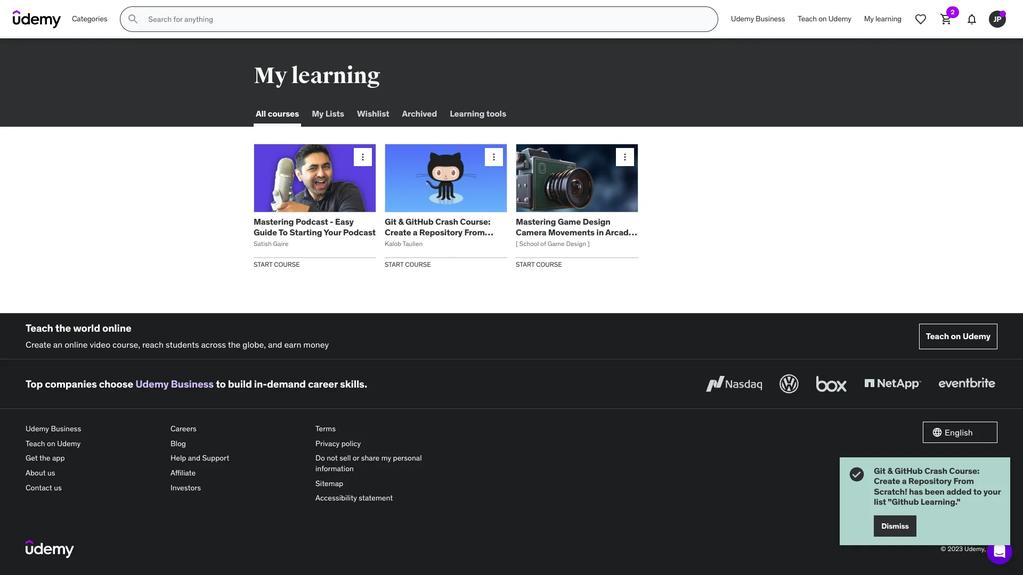 Task type: locate. For each thing, give the bounding box(es) containing it.
github inside git & github crash course: create a repository from scratch!
[[406, 217, 434, 227]]

tools
[[487, 108, 506, 119]]

1 horizontal spatial crash
[[925, 466, 948, 477]]

terms link
[[316, 422, 452, 437]]

1 start from the left
[[254, 260, 273, 268]]

crash inside git & github crash course: create a repository from scratch!
[[435, 217, 458, 227]]

starting
[[290, 227, 322, 238]]

business
[[756, 14, 785, 24], [171, 378, 214, 391], [51, 424, 81, 434]]

investors link
[[171, 481, 307, 496]]

learning tools link
[[448, 101, 509, 127]]

my
[[381, 454, 391, 463]]

learning tools
[[450, 108, 506, 119]]

privacy
[[316, 439, 340, 449]]

course down [ school of game design ]
[[536, 260, 562, 268]]

0 vertical spatial udemy image
[[13, 10, 61, 28]]

3 start course from the left
[[516, 260, 562, 268]]

business for udemy business teach on udemy get the app about us contact us
[[51, 424, 81, 434]]

eventbrite image
[[937, 373, 998, 396]]

about
[[26, 469, 46, 478]]

in
[[597, 227, 604, 238]]

podcast right your
[[343, 227, 376, 238]]

0 vertical spatial business
[[756, 14, 785, 24]]

scratch! inside git & github crash course: create a repository from scratch! has been added to your list "github learning."
[[874, 486, 908, 497]]

& inside git & github crash course: create a repository from scratch! has been added to your list "github learning."
[[888, 466, 893, 477]]

repository up taulien
[[419, 227, 463, 238]]

world
[[73, 322, 100, 335]]

1 vertical spatial github
[[895, 466, 923, 477]]

1 horizontal spatial to
[[974, 486, 982, 497]]

0 horizontal spatial online
[[65, 339, 88, 350]]

2 horizontal spatial create
[[874, 476, 901, 487]]

start
[[254, 260, 273, 268], [385, 260, 404, 268], [516, 260, 535, 268]]

1 course options image from the left
[[358, 152, 368, 163]]

start course down of
[[516, 260, 562, 268]]

github
[[406, 217, 434, 227], [895, 466, 923, 477]]

1 horizontal spatial my learning
[[864, 14, 902, 24]]

0 vertical spatial my
[[864, 14, 874, 24]]

0 horizontal spatial crash
[[435, 217, 458, 227]]

online right an
[[65, 339, 88, 350]]

0 vertical spatial a
[[413, 227, 418, 238]]

and inside 'careers blog help and support affiliate investors'
[[188, 454, 200, 463]]

course,
[[112, 339, 140, 350]]

teach on udemy link
[[792, 6, 858, 32], [919, 324, 998, 349], [26, 437, 162, 452]]

0 horizontal spatial my
[[254, 62, 287, 90]]

1 horizontal spatial online
[[102, 322, 131, 335]]

0 horizontal spatial create
[[26, 339, 51, 350]]

teach inside teach the world online create an online video course, reach students across the globe, and earn money
[[26, 322, 53, 335]]

help
[[171, 454, 186, 463]]

business inside udemy business teach on udemy get the app about us contact us
[[51, 424, 81, 434]]

start course for git & github crash course: create a repository from scratch!
[[385, 260, 431, 268]]

volkswagen image
[[778, 373, 801, 396]]

2 start course from the left
[[385, 260, 431, 268]]

1 horizontal spatial scratch!
[[874, 486, 908, 497]]

scratch! inside git & github crash course: create a repository from scratch!
[[385, 237, 418, 248]]

teach
[[798, 14, 817, 24], [26, 322, 53, 335], [926, 331, 949, 342], [26, 439, 45, 449]]

1 horizontal spatial on
[[819, 14, 827, 24]]

repository up "learning.""
[[909, 476, 952, 487]]

from inside git & github crash course: create a repository from scratch! has been added to your list "github learning."
[[954, 476, 974, 487]]

start down the satish
[[254, 260, 273, 268]]

0 horizontal spatial course
[[274, 260, 300, 268]]

a for git & github crash course: create a repository from scratch!
[[413, 227, 418, 238]]

1 mastering from the left
[[254, 217, 294, 227]]

1 vertical spatial scratch!
[[874, 486, 908, 497]]

mastering for movements
[[516, 217, 556, 227]]

0 horizontal spatial start course
[[254, 260, 300, 268]]

0 horizontal spatial to
[[216, 378, 226, 391]]

learning
[[450, 108, 485, 119]]

2 course options image from the left
[[489, 152, 499, 163]]

start course down the gaire
[[254, 260, 300, 268]]

0 vertical spatial teach on udemy link
[[792, 6, 858, 32]]

0 horizontal spatial my learning
[[254, 62, 380, 90]]

3 course from the left
[[536, 260, 562, 268]]

& inside git & github crash course: create a repository from scratch!
[[398, 217, 404, 227]]

course: for git & github crash course: create a repository from scratch!
[[460, 217, 491, 227]]

top
[[26, 378, 43, 391]]

companies
[[45, 378, 97, 391]]

from
[[464, 227, 485, 238], [954, 476, 974, 487]]

1 horizontal spatial github
[[895, 466, 923, 477]]

1 horizontal spatial mastering
[[516, 217, 556, 227]]

start course for mastering game design camera movements in arcade studio
[[516, 260, 562, 268]]

the
[[55, 322, 71, 335], [228, 339, 241, 350], [39, 454, 50, 463]]

course: inside git & github crash course: create a repository from scratch!
[[460, 217, 491, 227]]

1 vertical spatial to
[[974, 486, 982, 497]]

0 horizontal spatial github
[[406, 217, 434, 227]]

0 vertical spatial from
[[464, 227, 485, 238]]

business for udemy business
[[756, 14, 785, 24]]

1 horizontal spatial course options image
[[489, 152, 499, 163]]

mastering
[[254, 217, 294, 227], [516, 217, 556, 227]]

0 vertical spatial online
[[102, 322, 131, 335]]

0 vertical spatial my learning
[[864, 14, 902, 24]]

mastering game design camera movements in arcade studio link
[[516, 217, 637, 248]]

1 horizontal spatial a
[[902, 476, 907, 487]]

2 vertical spatial my
[[312, 108, 324, 119]]

all courses link
[[254, 101, 301, 127]]

online up course,
[[102, 322, 131, 335]]

udemy image
[[13, 10, 61, 28], [26, 540, 74, 559]]

arcade
[[606, 227, 634, 238]]

2 vertical spatial create
[[874, 476, 901, 487]]

2 horizontal spatial on
[[951, 331, 961, 342]]

on
[[819, 14, 827, 24], [951, 331, 961, 342], [47, 439, 55, 449]]

0 horizontal spatial teach on udemy
[[798, 14, 852, 24]]

about us link
[[26, 466, 162, 481]]

mastering for guide
[[254, 217, 294, 227]]

1 horizontal spatial business
[[171, 378, 214, 391]]

contact us link
[[26, 481, 162, 496]]

0 horizontal spatial a
[[413, 227, 418, 238]]

policy
[[342, 439, 361, 449]]

1 horizontal spatial course:
[[950, 466, 980, 477]]

git up kalob
[[385, 217, 397, 227]]

create up list
[[874, 476, 901, 487]]

from for git & github crash course: create a repository from scratch! has been added to your list "github learning."
[[954, 476, 974, 487]]

1 vertical spatial git
[[874, 466, 886, 477]]

on inside udemy business teach on udemy get the app about us contact us
[[47, 439, 55, 449]]

been
[[925, 486, 945, 497]]

1 vertical spatial the
[[228, 339, 241, 350]]

udemy business
[[731, 14, 785, 24]]

0 vertical spatial repository
[[419, 227, 463, 238]]

my up all courses
[[254, 62, 287, 90]]

1 course from the left
[[274, 260, 300, 268]]

learning up lists
[[291, 62, 380, 90]]

has
[[909, 486, 923, 497]]

course options image
[[358, 152, 368, 163], [489, 152, 499, 163], [620, 152, 631, 163]]

the inside udemy business teach on udemy get the app about us contact us
[[39, 454, 50, 463]]

1 horizontal spatial from
[[954, 476, 974, 487]]

mastering inside mastering game design camera movements in arcade studio
[[516, 217, 556, 227]]

the up an
[[55, 322, 71, 335]]

2 horizontal spatial start
[[516, 260, 535, 268]]

accessibility statement link
[[316, 492, 452, 506]]

personal
[[393, 454, 422, 463]]

&
[[398, 217, 404, 227], [888, 466, 893, 477]]

0 vertical spatial game
[[558, 217, 581, 227]]

netapp image
[[862, 373, 924, 396]]

start course down kalob taulien
[[385, 260, 431, 268]]

us right contact at left bottom
[[54, 483, 62, 493]]

archived
[[402, 108, 437, 119]]

0 vertical spatial and
[[268, 339, 282, 350]]

share
[[361, 454, 380, 463]]

1 horizontal spatial teach on udemy
[[926, 331, 991, 342]]

course for git & github crash course: create a repository from scratch!
[[405, 260, 431, 268]]

my left wishlist icon in the top right of the page
[[864, 14, 874, 24]]

start down school
[[516, 260, 535, 268]]

2 vertical spatial the
[[39, 454, 50, 463]]

create inside git & github crash course: create a repository from scratch! has been added to your list "github learning."
[[874, 476, 901, 487]]

github up taulien
[[406, 217, 434, 227]]

git inside git & github crash course: create a repository from scratch! has been added to your list "github learning."
[[874, 466, 886, 477]]

0 vertical spatial design
[[583, 217, 611, 227]]

gaire
[[273, 240, 289, 248]]

udemy business link
[[725, 6, 792, 32], [135, 378, 214, 391], [26, 422, 162, 437]]

0 horizontal spatial git
[[385, 217, 397, 227]]

course options image for mastering game design camera movements in arcade studio
[[620, 152, 631, 163]]

0 vertical spatial to
[[216, 378, 226, 391]]

and left earn
[[268, 339, 282, 350]]

us right about
[[47, 469, 55, 478]]

0 vertical spatial scratch!
[[385, 237, 418, 248]]

to left 'build'
[[216, 378, 226, 391]]

a up taulien
[[413, 227, 418, 238]]

and right help
[[188, 454, 200, 463]]

your
[[324, 227, 341, 238]]

2 course from the left
[[405, 260, 431, 268]]

skills.
[[340, 378, 367, 391]]

1 vertical spatial a
[[902, 476, 907, 487]]

mastering up studio
[[516, 217, 556, 227]]

& up kalob taulien
[[398, 217, 404, 227]]

crash inside git & github crash course: create a repository from scratch! has been added to your list "github learning."
[[925, 466, 948, 477]]

github inside git & github crash course: create a repository from scratch! has been added to your list "github learning."
[[895, 466, 923, 477]]

teach the world online create an online video course, reach students across the globe, and earn money
[[26, 322, 329, 350]]

us
[[47, 469, 55, 478], [54, 483, 62, 493]]

demand
[[267, 378, 306, 391]]

-
[[330, 217, 333, 227]]

of
[[541, 240, 546, 248]]

create inside git & github crash course: create a repository from scratch!
[[385, 227, 411, 238]]

a left has
[[902, 476, 907, 487]]

contact
[[26, 483, 52, 493]]

dismiss
[[882, 522, 909, 531]]

podcast left -
[[296, 217, 328, 227]]

1 vertical spatial repository
[[909, 476, 952, 487]]

school
[[520, 240, 539, 248]]

0 vertical spatial git
[[385, 217, 397, 227]]

2 start from the left
[[385, 260, 404, 268]]

teach on udemy
[[798, 14, 852, 24], [926, 331, 991, 342]]

wishlist image
[[915, 13, 928, 26]]

online
[[102, 322, 131, 335], [65, 339, 88, 350]]

1 vertical spatial on
[[951, 331, 961, 342]]

start down kalob
[[385, 260, 404, 268]]

my learning
[[864, 14, 902, 24], [254, 62, 380, 90]]

0 vertical spatial us
[[47, 469, 55, 478]]

blog link
[[171, 437, 307, 452]]

the left globe,
[[228, 339, 241, 350]]

repository inside git & github crash course: create a repository from scratch!
[[419, 227, 463, 238]]

2 horizontal spatial business
[[756, 14, 785, 24]]

©
[[941, 545, 946, 553]]

git up list
[[874, 466, 886, 477]]

0 vertical spatial &
[[398, 217, 404, 227]]

game
[[558, 217, 581, 227], [548, 240, 565, 248]]

design
[[583, 217, 611, 227], [566, 240, 586, 248]]

information
[[316, 464, 354, 474]]

in-
[[254, 378, 267, 391]]

course:
[[460, 217, 491, 227], [950, 466, 980, 477]]

& up "github
[[888, 466, 893, 477]]

0 vertical spatial teach on udemy
[[798, 14, 852, 24]]

to left your
[[974, 486, 982, 497]]

repository inside git & github crash course: create a repository from scratch! has been added to your list "github learning."
[[909, 476, 952, 487]]

course: inside git & github crash course: create a repository from scratch! has been added to your list "github learning."
[[950, 466, 980, 477]]

and inside teach the world online create an online video course, reach students across the globe, and earn money
[[268, 339, 282, 350]]

git for git & github crash course: create a repository from scratch! has been added to your list "github learning."
[[874, 466, 886, 477]]

mastering inside mastering podcast -  easy guide to starting your podcast satish gaire
[[254, 217, 294, 227]]

teach inside udemy business teach on udemy get the app about us contact us
[[26, 439, 45, 449]]

github for git & github crash course: create a repository from scratch! has been added to your list "github learning."
[[895, 466, 923, 477]]

sitemap
[[316, 479, 343, 489]]

a inside git & github crash course: create a repository from scratch! has been added to your list "github learning."
[[902, 476, 907, 487]]

create left an
[[26, 339, 51, 350]]

1 vertical spatial course:
[[950, 466, 980, 477]]

design up ]
[[583, 217, 611, 227]]

1 horizontal spatial my
[[312, 108, 324, 119]]

1 vertical spatial learning
[[291, 62, 380, 90]]

0 horizontal spatial from
[[464, 227, 485, 238]]

and
[[268, 339, 282, 350], [188, 454, 200, 463]]

list
[[874, 497, 886, 507]]

3 course options image from the left
[[620, 152, 631, 163]]

start course
[[254, 260, 300, 268], [385, 260, 431, 268], [516, 260, 562, 268]]

2 horizontal spatial course options image
[[620, 152, 631, 163]]

1 vertical spatial game
[[548, 240, 565, 248]]

2 mastering from the left
[[516, 217, 556, 227]]

mastering up the gaire
[[254, 217, 294, 227]]

0 horizontal spatial repository
[[419, 227, 463, 238]]

0 horizontal spatial on
[[47, 439, 55, 449]]

course: for git & github crash course: create a repository from scratch! has been added to your list "github learning."
[[950, 466, 980, 477]]

1 horizontal spatial create
[[385, 227, 411, 238]]

1 horizontal spatial repository
[[909, 476, 952, 487]]

2 vertical spatial teach on udemy link
[[26, 437, 162, 452]]

start course for mastering podcast -  easy guide to starting your podcast
[[254, 260, 300, 268]]

github up has
[[895, 466, 923, 477]]

1 vertical spatial teach on udemy link
[[919, 324, 998, 349]]

1 vertical spatial my
[[254, 62, 287, 90]]

design down movements
[[566, 240, 586, 248]]

my left lists
[[312, 108, 324, 119]]

my learning left wishlist icon in the top right of the page
[[864, 14, 902, 24]]

the right get
[[39, 454, 50, 463]]

students
[[166, 339, 199, 350]]

game right of
[[548, 240, 565, 248]]

1 horizontal spatial start course
[[385, 260, 431, 268]]

2 horizontal spatial the
[[228, 339, 241, 350]]

a inside git & github crash course: create a repository from scratch!
[[413, 227, 418, 238]]

crash
[[435, 217, 458, 227], [925, 466, 948, 477]]

3 start from the left
[[516, 260, 535, 268]]

2 vertical spatial business
[[51, 424, 81, 434]]

0 horizontal spatial course options image
[[358, 152, 368, 163]]

1 start course from the left
[[254, 260, 300, 268]]

learning left wishlist icon in the top right of the page
[[876, 14, 902, 24]]

0 horizontal spatial mastering
[[254, 217, 294, 227]]

course down the gaire
[[274, 260, 300, 268]]

git & github crash course: create a repository from scratch! has been added to your list "github learning." status
[[840, 458, 1011, 546]]

1 horizontal spatial course
[[405, 260, 431, 268]]

0 horizontal spatial business
[[51, 424, 81, 434]]

2
[[951, 8, 955, 16]]

git inside git & github crash course: create a repository from scratch!
[[385, 217, 397, 227]]

0 horizontal spatial course:
[[460, 217, 491, 227]]

to
[[216, 378, 226, 391], [974, 486, 982, 497]]

small image
[[932, 428, 943, 438]]

0 horizontal spatial start
[[254, 260, 273, 268]]

inc.
[[988, 545, 998, 553]]

course down taulien
[[405, 260, 431, 268]]

from for git & github crash course: create a repository from scratch!
[[464, 227, 485, 238]]

my learning up my lists
[[254, 62, 380, 90]]

terms
[[316, 424, 336, 434]]

2 vertical spatial on
[[47, 439, 55, 449]]

create up kalob
[[385, 227, 411, 238]]

0 horizontal spatial &
[[398, 217, 404, 227]]

game up [ school of game design ]
[[558, 217, 581, 227]]

repository for git & github crash course: create a repository from scratch! has been added to your list "github learning."
[[909, 476, 952, 487]]

2 horizontal spatial course
[[536, 260, 562, 268]]

from inside git & github crash course: create a repository from scratch!
[[464, 227, 485, 238]]

design inside mastering game design camera movements in arcade studio
[[583, 217, 611, 227]]



Task type: describe. For each thing, give the bounding box(es) containing it.
0 vertical spatial on
[[819, 14, 827, 24]]

1 horizontal spatial learning
[[876, 14, 902, 24]]

1 horizontal spatial teach on udemy link
[[792, 6, 858, 32]]

Search for anything text field
[[146, 10, 705, 28]]

crash for git & github crash course: create a repository from scratch! has been added to your list "github learning."
[[925, 466, 948, 477]]

box image
[[814, 373, 850, 396]]

your
[[984, 486, 1001, 497]]

terms privacy policy do not sell or share my personal information sitemap accessibility statement
[[316, 424, 422, 503]]

0 horizontal spatial teach on udemy link
[[26, 437, 162, 452]]

support
[[202, 454, 229, 463]]

1 vertical spatial us
[[54, 483, 62, 493]]

affiliate
[[171, 469, 196, 478]]

]
[[588, 240, 590, 248]]

earn
[[284, 339, 301, 350]]

1 vertical spatial my learning
[[254, 62, 380, 90]]

do not sell or share my personal information button
[[316, 452, 452, 477]]

my for my lists link
[[312, 108, 324, 119]]

privacy policy link
[[316, 437, 452, 452]]

& for git & github crash course: create a repository from scratch!
[[398, 217, 404, 227]]

english
[[945, 428, 973, 438]]

affiliate link
[[171, 466, 307, 481]]

game inside mastering game design camera movements in arcade studio
[[558, 217, 581, 227]]

crash for git & github crash course: create a repository from scratch!
[[435, 217, 458, 227]]

[ school of game design ]
[[516, 240, 590, 248]]

you have alerts image
[[1000, 11, 1006, 17]]

notifications image
[[966, 13, 979, 26]]

careers link
[[171, 422, 307, 437]]

2023
[[948, 545, 963, 553]]

blog
[[171, 439, 186, 449]]

1 vertical spatial business
[[171, 378, 214, 391]]

kalob taulien
[[385, 240, 423, 248]]

my for my learning link
[[864, 14, 874, 24]]

create for git & github crash course: create a repository from scratch! has been added to your list "github learning."
[[874, 476, 901, 487]]

categories button
[[66, 6, 114, 32]]

0 vertical spatial the
[[55, 322, 71, 335]]

taulien
[[403, 240, 423, 248]]

careers blog help and support affiliate investors
[[171, 424, 229, 493]]

movements
[[548, 227, 595, 238]]

do
[[316, 454, 325, 463]]

create for git & github crash course: create a repository from scratch!
[[385, 227, 411, 238]]

video
[[90, 339, 110, 350]]

1 horizontal spatial podcast
[[343, 227, 376, 238]]

dismiss button
[[874, 516, 917, 537]]

get the app link
[[26, 452, 162, 466]]

1 vertical spatial udemy image
[[26, 540, 74, 559]]

to
[[279, 227, 288, 238]]

kalob
[[385, 240, 401, 248]]

& for git & github crash course: create a repository from scratch! has been added to your list "github learning."
[[888, 466, 893, 477]]

"github
[[888, 497, 919, 507]]

a for git & github crash course: create a repository from scratch! has been added to your list "github learning."
[[902, 476, 907, 487]]

investors
[[171, 483, 201, 493]]

archived link
[[400, 101, 439, 127]]

2 vertical spatial udemy business link
[[26, 422, 162, 437]]

course for mastering game design camera movements in arcade studio
[[536, 260, 562, 268]]

jp link
[[985, 6, 1011, 32]]

easy
[[335, 217, 354, 227]]

all
[[256, 108, 266, 119]]

studio
[[516, 237, 542, 248]]

top companies choose udemy business to build in-demand career skills.
[[26, 378, 367, 391]]

github for git & github crash course: create a repository from scratch!
[[406, 217, 434, 227]]

0 vertical spatial udemy business link
[[725, 6, 792, 32]]

courses
[[268, 108, 299, 119]]

mastering podcast -  easy guide to starting your podcast satish gaire
[[254, 217, 376, 248]]

udemy,
[[965, 545, 986, 553]]

0 horizontal spatial learning
[[291, 62, 380, 90]]

nasdaq image
[[704, 373, 765, 396]]

accessibility
[[316, 494, 357, 503]]

english button
[[923, 422, 998, 444]]

my learning link
[[858, 6, 908, 32]]

git & github crash course: create a repository from scratch! has been added to your list "github learning."
[[874, 466, 1001, 507]]

get
[[26, 454, 38, 463]]

0 horizontal spatial podcast
[[296, 217, 328, 227]]

scratch! for git & github crash course: create a repository from scratch! has been added to your list "github learning."
[[874, 486, 908, 497]]

course for mastering podcast -  easy guide to starting your podcast
[[274, 260, 300, 268]]

added
[[947, 486, 972, 497]]

learning."
[[921, 497, 961, 507]]

git for git & github crash course: create a repository from scratch!
[[385, 217, 397, 227]]

start for mastering game design camera movements in arcade studio
[[516, 260, 535, 268]]

lists
[[326, 108, 344, 119]]

satish
[[254, 240, 272, 248]]

scratch! for git & github crash course: create a repository from scratch!
[[385, 237, 418, 248]]

udemy business teach on udemy get the app about us contact us
[[26, 424, 81, 493]]

course options image for git & github crash course: create a repository from scratch!
[[489, 152, 499, 163]]

1 vertical spatial udemy business link
[[135, 378, 214, 391]]

1 vertical spatial teach on udemy
[[926, 331, 991, 342]]

sell
[[340, 454, 351, 463]]

wishlist link
[[355, 101, 391, 127]]

help and support link
[[171, 452, 307, 466]]

app
[[52, 454, 65, 463]]

sitemap link
[[316, 477, 452, 492]]

wishlist
[[357, 108, 389, 119]]

1 vertical spatial design
[[566, 240, 586, 248]]

repository for git & github crash course: create a repository from scratch!
[[419, 227, 463, 238]]

create inside teach the world online create an online video course, reach students across the globe, and earn money
[[26, 339, 51, 350]]

reach
[[142, 339, 164, 350]]

guide
[[254, 227, 277, 238]]

statement
[[359, 494, 393, 503]]

not
[[327, 454, 338, 463]]

git & github crash course: create a repository from scratch! link
[[385, 217, 493, 248]]

2 horizontal spatial teach on udemy link
[[919, 324, 998, 349]]

career
[[308, 378, 338, 391]]

categories
[[72, 14, 107, 24]]

my lists link
[[310, 101, 346, 127]]

build
[[228, 378, 252, 391]]

git & github crash course: create a repository from scratch!
[[385, 217, 491, 248]]

careers
[[171, 424, 197, 434]]

start for git & github crash course: create a repository from scratch!
[[385, 260, 404, 268]]

across
[[201, 339, 226, 350]]

shopping cart with 2 items image
[[940, 13, 953, 26]]

mastering podcast -  easy guide to starting your podcast link
[[254, 217, 376, 238]]

2 link
[[934, 6, 959, 32]]

globe,
[[243, 339, 266, 350]]

start for mastering podcast -  easy guide to starting your podcast
[[254, 260, 273, 268]]

an
[[53, 339, 63, 350]]

to inside git & github crash course: create a repository from scratch! has been added to your list "github learning."
[[974, 486, 982, 497]]

submit search image
[[127, 13, 140, 26]]

jp
[[994, 14, 1002, 24]]



Task type: vqa. For each thing, say whether or not it's contained in the screenshot.
1m+ to the right
no



